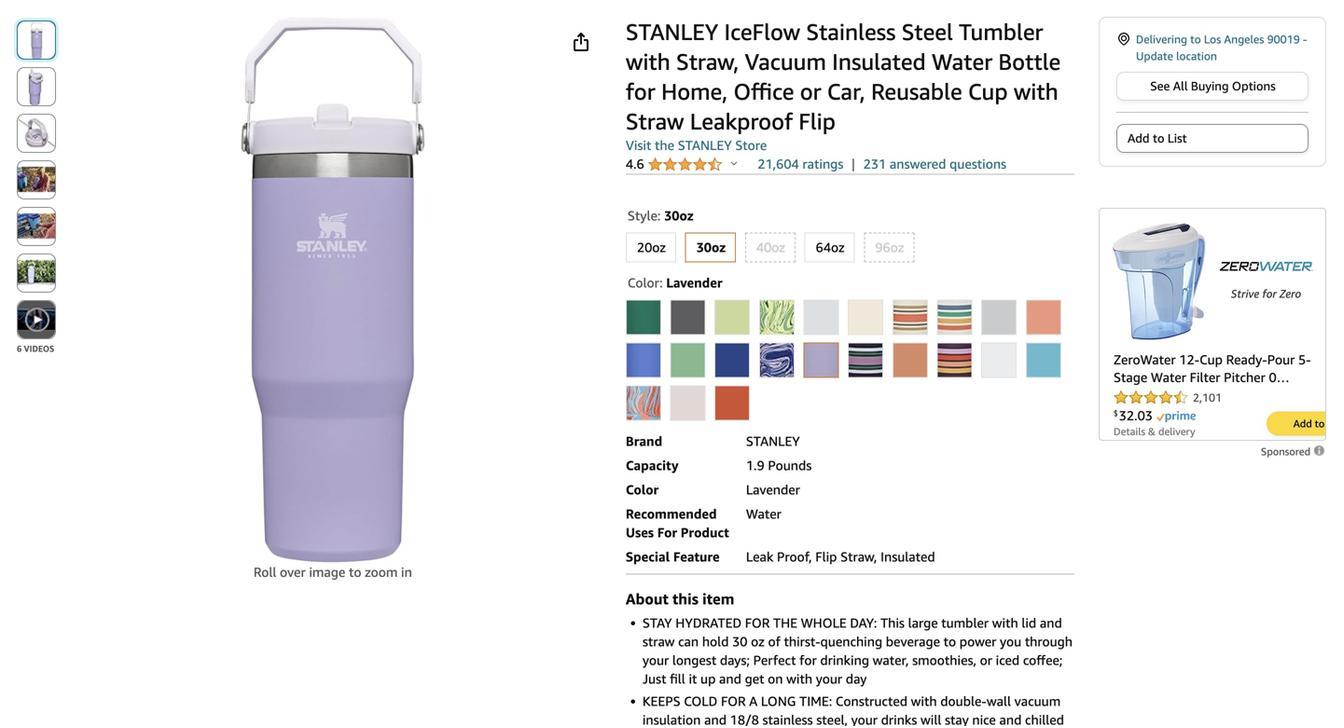 Task type: vqa. For each thing, say whether or not it's contained in the screenshot.
2.75
no



Task type: describe. For each thing, give the bounding box(es) containing it.
stay
[[945, 713, 969, 727]]

or inside about this item stay hydrated for the whole day: this large tumbler with lid and straw can hold 30 oz of thirst-quenching beverage to power you through your longest days; perfect for drinking water, smoothies, or iced coffee; just fill it up and get on with your day keeps cold for a long time: constructed with double-wall vacuum insulation and 18/8 stainless steel, your drinks will stay nice and chille
[[980, 653, 993, 668]]

cloud image
[[805, 301, 838, 334]]

about this item stay hydrated for the whole day: this large tumbler with lid and straw can hold 30 oz of thirst-quenching beverage to power you through your longest days; perfect for drinking water, smoothies, or iced coffee; just fill it up and get on with your day keeps cold for a long time: constructed with double-wall vacuum insulation and 18/8 stainless steel, your drinks will stay nice and chille
[[626, 590, 1073, 727]]

delivering
[[1136, 33, 1187, 46]]

1 vertical spatial lavender
[[746, 482, 800, 498]]

list
[[1168, 131, 1187, 146]]

whole
[[801, 616, 847, 631]]

0 horizontal spatial lavender
[[666, 275, 722, 291]]

to inside about this item stay hydrated for the whole day: this large tumbler with lid and straw can hold 30 oz of thirst-quenching beverage to power you through your longest days; perfect for drinking water, smoothies, or iced coffee; just fill it up and get on with your day keeps cold for a long time: constructed with double-wall vacuum insulation and 18/8 stainless steel, your drinks will stay nice and chille
[[944, 634, 956, 650]]

straw, inside 'stanley iceflow stainless steel tumbler with straw, vacuum insulated water bottle for home, office or car, reusable cup with straw leakproof flip visit the stanley store'
[[676, 48, 739, 75]]

iris image
[[627, 344, 660, 377]]

in
[[401, 565, 412, 580]]

add
[[1128, 131, 1150, 146]]

steel
[[902, 18, 953, 45]]

this
[[881, 616, 905, 631]]

231
[[863, 156, 886, 172]]

videos
[[24, 344, 54, 354]]

to inside radio
[[1153, 131, 1165, 146]]

90019
[[1267, 33, 1300, 46]]

20oz
[[637, 240, 666, 255]]

0 horizontal spatial water
[[746, 507, 782, 522]]

water inside 'stanley iceflow stainless steel tumbler with straw, vacuum insulated water bottle for home, office or car, reusable cup with straw leakproof flip visit the stanley store'
[[932, 48, 993, 75]]

los
[[1204, 33, 1221, 46]]

for inside 'stanley iceflow stainless steel tumbler with straw, vacuum insulated water bottle for home, office or car, reusable cup with straw leakproof flip visit the stanley store'
[[626, 78, 655, 105]]

leakproof
[[690, 108, 793, 135]]

just
[[643, 672, 666, 687]]

plum stripe image
[[938, 344, 972, 377]]

tumbler
[[959, 18, 1043, 45]]

rose quartz image
[[671, 387, 705, 420]]

color: lavender
[[628, 275, 722, 291]]

lapis image
[[716, 344, 749, 377]]

hold
[[702, 634, 729, 650]]

leave feedback on sponsored ad element
[[1261, 446, 1326, 458]]

21,604
[[758, 156, 799, 172]]

double-
[[941, 694, 987, 709]]

30
[[732, 634, 748, 650]]

large
[[908, 616, 938, 631]]

uses
[[626, 525, 654, 541]]

all
[[1173, 79, 1188, 93]]

-
[[1303, 33, 1307, 46]]

will
[[921, 713, 941, 727]]

perfect
[[753, 653, 796, 668]]

1 vertical spatial for
[[721, 694, 746, 709]]

constructed
[[836, 694, 908, 709]]

see all buying options
[[1150, 79, 1276, 93]]

40oz
[[756, 240, 785, 255]]

with up home,
[[626, 48, 670, 75]]

navy mesh image
[[849, 344, 883, 377]]

stanley for stanley iceflow stainless steel tumbler with straw, vacuum insulated water bottle for home, office or car, reusable cup with straw leakproof flip visit the stanley store
[[626, 18, 718, 45]]

flip inside 'stanley iceflow stainless steel tumbler with straw, vacuum insulated water bottle for home, office or car, reusable cup with straw leakproof flip visit the stanley store'
[[799, 108, 836, 135]]

and down cold
[[704, 713, 727, 727]]

oz
[[751, 634, 765, 650]]

cream stripe image
[[938, 301, 972, 334]]

add to list
[[1128, 131, 1187, 146]]

about
[[626, 590, 669, 608]]

30oz button
[[686, 234, 735, 262]]

see all buying options link
[[1117, 73, 1308, 100]]

citron swirl image
[[760, 301, 794, 334]]

sponsored link
[[1261, 445, 1326, 458]]

can
[[678, 634, 699, 650]]

with down bottle
[[1014, 78, 1058, 105]]

charcoal image
[[671, 301, 705, 334]]

1 vertical spatial straw,
[[841, 549, 877, 565]]

stay
[[643, 616, 672, 631]]

long
[[761, 694, 796, 709]]

option group for color: lavender
[[620, 296, 1075, 425]]

style: 30oz
[[628, 208, 694, 223]]

delivering to los angeles 90019 - update location
[[1136, 33, 1307, 62]]

style:
[[628, 208, 661, 223]]

the
[[773, 616, 798, 631]]

leak
[[746, 549, 774, 565]]

4.6
[[626, 156, 648, 172]]

pool image
[[1027, 344, 1060, 377]]

power
[[960, 634, 997, 650]]

leak proof, flip straw, insulated
[[746, 549, 935, 565]]

straw
[[643, 634, 675, 650]]

get
[[745, 672, 764, 687]]

0 horizontal spatial your
[[643, 653, 669, 668]]

1.9 pounds
[[746, 458, 812, 473]]

6
[[17, 344, 22, 354]]

special feature
[[626, 549, 720, 565]]

0 vertical spatial 30oz
[[664, 208, 694, 223]]

option group for style: 30oz
[[620, 229, 1075, 266]]

capacity
[[626, 458, 679, 473]]

insulated inside 'stanley iceflow stainless steel tumbler with straw, vacuum insulated water bottle for home, office or car, reusable cup with straw leakproof flip visit the stanley store'
[[832, 48, 926, 75]]

fog image
[[982, 301, 1016, 334]]

iced
[[996, 653, 1020, 668]]

64oz button
[[806, 234, 854, 262]]

0 vertical spatial for
[[745, 616, 770, 631]]

product
[[681, 525, 729, 541]]

pounds
[[768, 458, 812, 473]]

and down days; at the bottom right
[[719, 672, 742, 687]]

options
[[1232, 79, 1276, 93]]

home,
[[661, 78, 728, 105]]

hydrated
[[676, 616, 742, 631]]

96oz
[[875, 240, 904, 255]]

wall
[[987, 694, 1011, 709]]

alpine image
[[627, 301, 660, 334]]

30oz inside button
[[696, 240, 726, 255]]

days;
[[720, 653, 750, 668]]

fill
[[670, 672, 685, 687]]



Task type: locate. For each thing, give the bounding box(es) containing it.
1 vertical spatial 30oz
[[696, 240, 726, 255]]

0 vertical spatial insulated
[[832, 48, 926, 75]]

and
[[1040, 616, 1062, 631], [719, 672, 742, 687], [704, 713, 727, 727], [999, 713, 1022, 727]]

insulated down stainless
[[832, 48, 926, 75]]

for inside about this item stay hydrated for the whole day: this large tumbler with lid and straw can hold 30 oz of thirst-quenching beverage to power you through your longest days; perfect for drinking water, smoothies, or iced coffee; just fill it up and get on with your day keeps cold for a long time: constructed with double-wall vacuum insulation and 18/8 stainless steel, your drinks will stay nice and chille
[[800, 653, 817, 668]]

1.9
[[746, 458, 765, 473]]

flip down car,
[[799, 108, 836, 135]]

1 horizontal spatial water
[[932, 48, 993, 75]]

1 horizontal spatial lavender
[[746, 482, 800, 498]]

0 vertical spatial or
[[800, 78, 821, 105]]

1 vertical spatial flip
[[816, 549, 837, 565]]

30oz up color: lavender at top
[[696, 240, 726, 255]]

tumbler
[[941, 616, 989, 631]]

stanley for stanley
[[746, 434, 800, 449]]

231 answered questions link
[[863, 155, 1007, 173]]

ratings
[[803, 156, 844, 172]]

and down wall
[[999, 713, 1022, 727]]

vacuum
[[1015, 694, 1061, 709]]

for left a
[[721, 694, 746, 709]]

or inside 'stanley iceflow stainless steel tumbler with straw, vacuum insulated water bottle for home, office or car, reusable cup with straw leakproof flip visit the stanley store'
[[800, 78, 821, 105]]

straw
[[626, 108, 684, 135]]

and up the 'through'
[[1040, 616, 1062, 631]]

longest
[[672, 653, 717, 668]]

ochre image
[[894, 344, 927, 377]]

quenching
[[820, 634, 883, 650]]

with right on
[[786, 672, 813, 687]]

to up location
[[1190, 33, 1201, 46]]

cream image
[[849, 301, 883, 334]]

30oz
[[664, 208, 694, 223], [696, 240, 726, 255]]

iceflow
[[724, 18, 800, 45]]

stanley up 1.9 pounds
[[746, 434, 800, 449]]

reusable
[[871, 78, 962, 105]]

0 vertical spatial your
[[643, 653, 669, 668]]

option group containing 20oz
[[620, 229, 1075, 266]]

option group
[[620, 229, 1075, 266], [620, 296, 1075, 425]]

item
[[702, 590, 734, 608]]

with
[[626, 48, 670, 75], [1014, 78, 1058, 105], [992, 616, 1018, 631], [786, 672, 813, 687], [911, 694, 937, 709]]

stanley iceflow stainless steel tumbler with straw, vacuum insulated water bottle for home, office or car, reusable cup with straw leakproof flip visit the stanley store
[[626, 18, 1061, 153]]

2 vertical spatial your
[[851, 713, 878, 727]]

1 horizontal spatial or
[[980, 653, 993, 668]]

1 vertical spatial stanley
[[678, 138, 732, 153]]

1 vertical spatial water
[[746, 507, 782, 522]]

drinking
[[820, 653, 869, 668]]

straw, up home,
[[676, 48, 739, 75]]

lavender down 1.9 pounds
[[746, 482, 800, 498]]

lapis swirl image
[[760, 344, 794, 377]]

office
[[734, 78, 794, 105]]

to inside delivering to los angeles 90019 - update location
[[1190, 33, 1201, 46]]

0 horizontal spatial 30oz
[[664, 208, 694, 223]]

insulated up large
[[881, 549, 935, 565]]

0 vertical spatial flip
[[799, 108, 836, 135]]

thirst-
[[784, 634, 820, 650]]

citron image
[[716, 301, 749, 334]]

0 vertical spatial straw,
[[676, 48, 739, 75]]

lavender up charcoal "icon"
[[666, 275, 722, 291]]

to left zoom
[[349, 565, 361, 580]]

or left car,
[[800, 78, 821, 105]]

roll over image to zoom in
[[254, 565, 412, 580]]

0 vertical spatial for
[[626, 78, 655, 105]]

location
[[1176, 49, 1217, 62]]

2 horizontal spatial your
[[851, 713, 878, 727]]

lid
[[1022, 616, 1036, 631]]

1 vertical spatial insulated
[[881, 549, 935, 565]]

your down constructed
[[851, 713, 878, 727]]

smoothies,
[[912, 653, 977, 668]]

image
[[309, 565, 345, 580]]

or
[[800, 78, 821, 105], [980, 653, 993, 668]]

through
[[1025, 634, 1073, 650]]

store
[[735, 138, 767, 153]]

cup
[[968, 78, 1008, 105]]

on
[[768, 672, 783, 687]]

jade image
[[671, 344, 705, 377]]

a
[[749, 694, 758, 709]]

nice
[[972, 713, 996, 727]]

0 vertical spatial lavender
[[666, 275, 722, 291]]

stanley
[[626, 18, 718, 45], [678, 138, 732, 153], [746, 434, 800, 449]]

beverage
[[886, 634, 940, 650]]

you
[[1000, 634, 1022, 650]]

2 option group from the top
[[620, 296, 1075, 425]]

up
[[701, 672, 716, 687]]

0 horizontal spatial or
[[800, 78, 821, 105]]

for down thirst-
[[800, 653, 817, 668]]

recommended uses for product
[[626, 507, 729, 541]]

1 horizontal spatial your
[[816, 672, 842, 687]]

|
[[852, 156, 855, 172]]

to
[[1190, 33, 1201, 46], [1153, 131, 1165, 146], [349, 565, 361, 580], [944, 634, 956, 650]]

stanley up home,
[[626, 18, 718, 45]]

0 vertical spatial water
[[932, 48, 993, 75]]

color:
[[628, 275, 663, 291]]

64oz
[[816, 240, 845, 255]]

lavender
[[666, 275, 722, 291], [746, 482, 800, 498]]

visit the stanley store link
[[626, 138, 767, 153]]

40oz button
[[746, 234, 795, 262]]

with up the will
[[911, 694, 937, 709]]

polar image
[[982, 344, 1016, 377]]

water up leak
[[746, 507, 782, 522]]

your up "just"
[[643, 653, 669, 668]]

water,
[[873, 653, 909, 668]]

Add to List radio
[[1117, 124, 1309, 153]]

1 horizontal spatial for
[[800, 653, 817, 668]]

1 vertical spatial your
[[816, 672, 842, 687]]

0 vertical spatial stanley
[[626, 18, 718, 45]]

questions
[[950, 156, 1007, 172]]

2 vertical spatial stanley
[[746, 434, 800, 449]]

for up oz
[[745, 616, 770, 631]]

to up smoothies,
[[944, 634, 956, 650]]

1 horizontal spatial straw,
[[841, 549, 877, 565]]

0 horizontal spatial straw,
[[676, 48, 739, 75]]

the
[[655, 138, 674, 153]]

| 231 answered questions
[[852, 156, 1007, 172]]

answered
[[890, 156, 946, 172]]

0 vertical spatial option group
[[620, 229, 1075, 266]]

for up straw
[[626, 78, 655, 105]]

grapefruit image
[[1027, 301, 1060, 334]]

your down drinking
[[816, 672, 842, 687]]

this
[[672, 590, 699, 608]]

1 horizontal spatial 30oz
[[696, 240, 726, 255]]

1 vertical spatial or
[[980, 653, 993, 668]]

roll
[[254, 565, 276, 580]]

4.6 button
[[626, 156, 737, 174]]

6 videos
[[17, 344, 54, 354]]

flip
[[799, 108, 836, 135], [816, 549, 837, 565]]

to left list
[[1153, 131, 1165, 146]]

for
[[657, 525, 677, 541]]

popover image
[[731, 161, 737, 166]]

insulated
[[832, 48, 926, 75], [881, 549, 935, 565]]

None submit
[[18, 21, 55, 59], [18, 68, 55, 105], [18, 115, 55, 152], [18, 161, 55, 199], [18, 208, 55, 245], [18, 255, 55, 292], [18, 301, 55, 339], [18, 21, 55, 59], [18, 68, 55, 105], [18, 115, 55, 152], [18, 161, 55, 199], [18, 208, 55, 245], [18, 255, 55, 292], [18, 301, 55, 339]]

with up the you
[[992, 616, 1018, 631]]

bottle
[[998, 48, 1061, 75]]

see
[[1150, 79, 1170, 93]]

1 option group from the top
[[620, 229, 1075, 266]]

time:
[[800, 694, 832, 709]]

or down power
[[980, 653, 993, 668]]

water up the cup
[[932, 48, 993, 75]]

30oz right style: at the top left
[[664, 208, 694, 223]]

96oz button
[[865, 234, 914, 262]]

sponsored
[[1261, 446, 1313, 458]]

day:
[[850, 616, 877, 631]]

1 vertical spatial for
[[800, 653, 817, 668]]

tigerlily image
[[716, 387, 749, 420]]

day
[[846, 672, 867, 687]]

straw, right proof, at bottom
[[841, 549, 877, 565]]

stanley iceflow stainless steel tumbler with straw, vacuum insulated water bottle for home, office or car, reusable cup with straw leakproof flip image
[[241, 17, 425, 563]]

20oz button
[[627, 234, 675, 262]]

lavender image
[[805, 344, 838, 377]]

pool swirl image
[[627, 387, 660, 420]]

21,604 ratings link
[[758, 156, 844, 172]]

flip right proof, at bottom
[[816, 549, 837, 565]]

1 vertical spatial option group
[[620, 296, 1075, 425]]

cream mesh image
[[894, 301, 927, 334]]

update
[[1136, 49, 1173, 62]]

18/8
[[730, 713, 759, 727]]

stanley up the 4.6 button on the top
[[678, 138, 732, 153]]

keeps
[[643, 694, 681, 709]]

21,604 ratings
[[758, 156, 844, 172]]

visit
[[626, 138, 651, 153]]

vacuum
[[745, 48, 826, 75]]

0 horizontal spatial for
[[626, 78, 655, 105]]

stainless
[[806, 18, 896, 45]]



